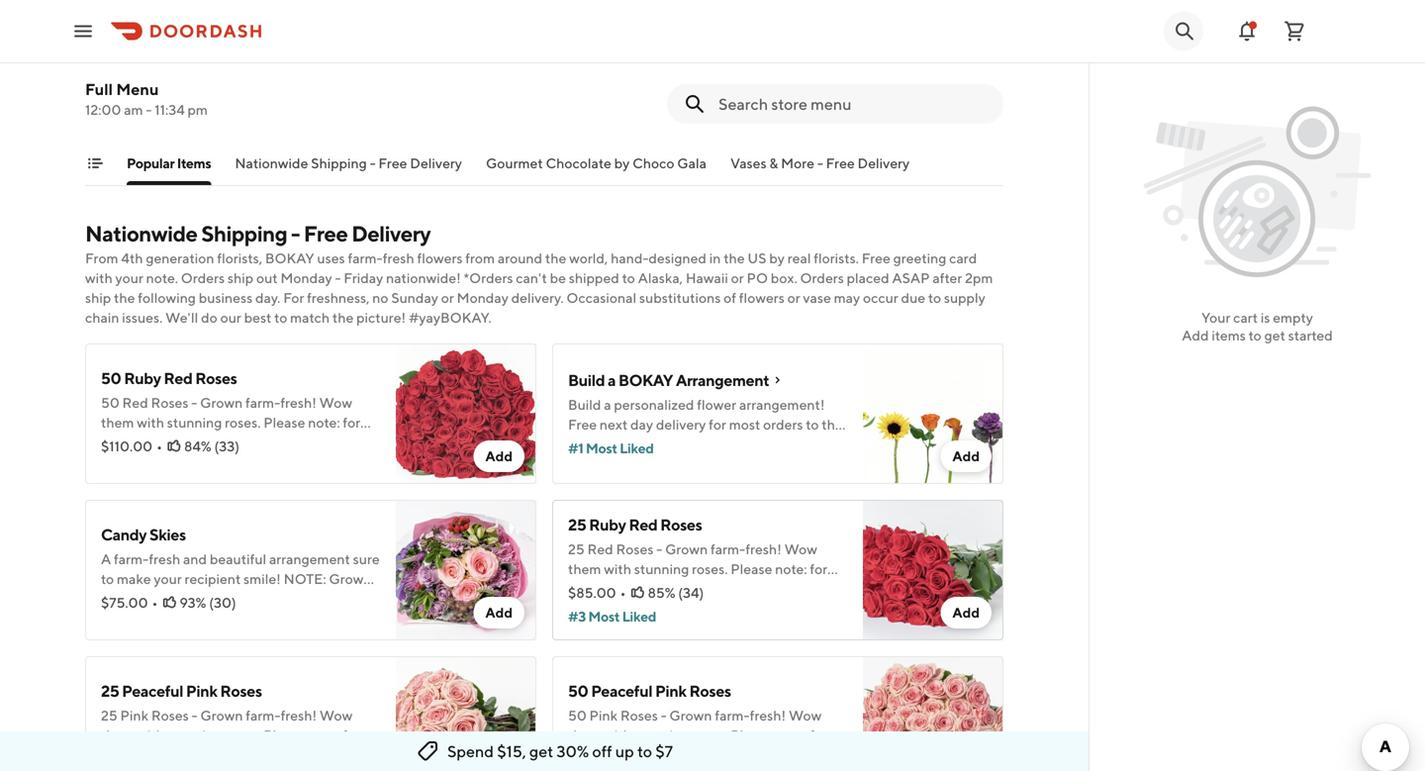 Task type: locate. For each thing, give the bounding box(es) containing it.
0 vertical spatial monday
[[281, 270, 332, 286]]

(10) up gala
[[683, 117, 708, 134]]

1 vertical spatial $110.00
[[568, 751, 620, 767]]

0 horizontal spatial or
[[441, 290, 454, 306]]

1 horizontal spatial nationwide
[[235, 155, 308, 171]]

most down $85.00 •
[[588, 608, 620, 625]]

1 vertical spatial $85.00
[[568, 585, 616, 601]]

shipping
[[311, 155, 367, 171], [201, 221, 287, 246]]

shipping for nationwide shipping - free delivery from 4th generation florists, bokay uses farm-fresh flowers from around the world, hand-designed in the us by real florists. free greeting card with your note. orders ship out monday - friday nationwide! *orders can't be shipped to alaska, hawaii or po box. orders placed asap after 2pm ship the following business day. for freshness, no sunday or monday delivery. occasional substitutions of flowers or vase may occur due to supply chain issues. we'll do our best to match the picture! #yaybokay.
[[201, 221, 287, 246]]

0 horizontal spatial $110.00
[[101, 438, 153, 454]]

1 vertical spatial $110.00 •
[[568, 751, 630, 767]]

roses for 25 lovely lavender roses image
[[239, 48, 281, 67]]

80% (10)
[[651, 117, 708, 134], [651, 751, 708, 767]]

0 horizontal spatial monday
[[281, 270, 332, 286]]

menu
[[116, 80, 159, 98]]

flowers up nationwide!
[[417, 250, 463, 266]]

80% (10) up gala
[[651, 117, 708, 134]]

spend
[[447, 742, 494, 761]]

shipping inside 'nationwide shipping - free delivery from 4th generation florists, bokay uses farm-fresh flowers from around the world, hand-designed in the us by real florists. free greeting card with your note. orders ship out monday - friday nationwide! *orders can't be shipped to alaska, hawaii or po box. orders placed asap after 2pm ship the following business day. for freshness, no sunday or monday delivery. occasional substitutions of flowers or vase may occur due to supply chain issues. we'll do our best to match the picture! #yaybokay.'
[[201, 221, 287, 246]]

red for 25
[[629, 515, 658, 534]]

$110.00 for peaceful
[[568, 751, 620, 767]]

$110.00 •
[[101, 438, 162, 454], [568, 751, 630, 767]]

orders
[[181, 270, 225, 286], [800, 270, 844, 286]]

arrangement
[[676, 371, 769, 390]]

best
[[244, 309, 272, 326]]

by right us
[[769, 250, 785, 266]]

1 vertical spatial 50
[[101, 369, 121, 388]]

25 lovely lavender roses image
[[396, 23, 537, 163]]

full
[[85, 80, 113, 98]]

0 horizontal spatial $110.00 •
[[101, 438, 162, 454]]

1 vertical spatial ruby
[[589, 515, 626, 534]]

issues.
[[122, 309, 163, 326]]

1 vertical spatial flowers
[[739, 290, 785, 306]]

- right more
[[817, 155, 823, 171]]

from
[[85, 250, 118, 266]]

1 vertical spatial shipping
[[201, 221, 287, 246]]

bokay up out
[[265, 250, 314, 266]]

2 horizontal spatial or
[[788, 290, 800, 306]]

free up fresh
[[379, 155, 407, 171]]

25 up the "full"
[[101, 48, 119, 67]]

0 horizontal spatial get
[[530, 742, 554, 761]]

shipping inside button
[[311, 155, 367, 171]]

or
[[731, 270, 744, 286], [441, 290, 454, 306], [788, 290, 800, 306]]

*orders
[[464, 270, 513, 286]]

50 peaceful pink roses image
[[863, 23, 1004, 163], [863, 656, 1004, 771]]

1 vertical spatial bokay
[[619, 371, 673, 390]]

2 vertical spatial 25
[[101, 682, 119, 700]]

- up farm-
[[370, 155, 376, 171]]

1 vertical spatial 50 peaceful pink roses image
[[863, 656, 1004, 771]]

ship
[[228, 270, 254, 286], [85, 290, 111, 306]]

0 vertical spatial 50 peaceful pink roses
[[568, 48, 731, 67]]

0 vertical spatial 25
[[101, 48, 119, 67]]

nationwide inside nationwide shipping - free delivery button
[[235, 155, 308, 171]]

ship down with
[[85, 290, 111, 306]]

0 vertical spatial ruby
[[124, 369, 161, 388]]

monday down *orders at the top of page
[[457, 290, 509, 306]]

0 horizontal spatial shipping
[[201, 221, 287, 246]]

uses
[[317, 250, 345, 266]]

0 vertical spatial ship
[[228, 270, 254, 286]]

25 for 25 lovely lavender roses
[[101, 48, 119, 67]]

get down is
[[1265, 327, 1286, 344]]

delivery inside "button"
[[858, 155, 910, 171]]

can't
[[516, 270, 547, 286]]

delivery for nationwide shipping - free delivery
[[410, 155, 462, 171]]

1 horizontal spatial $85.00
[[568, 585, 616, 601]]

vases & more  - free delivery button
[[731, 153, 910, 185]]

• right off
[[624, 751, 630, 767]]

$110.00 left $7
[[568, 751, 620, 767]]

due
[[901, 290, 926, 306]]

by left choco
[[614, 155, 630, 171]]

chocolate
[[546, 155, 612, 171]]

0 vertical spatial 50 peaceful pink roses image
[[863, 23, 1004, 163]]

1 vertical spatial 50 peaceful pink roses
[[568, 682, 731, 700]]

1 horizontal spatial get
[[1265, 327, 1286, 344]]

ruby down issues.
[[124, 369, 161, 388]]

50
[[568, 48, 588, 67], [101, 369, 121, 388], [568, 682, 588, 700]]

your cart is empty add items to get started
[[1182, 309, 1333, 344]]

build a bokay arrangement image
[[863, 344, 1004, 484]]

alaska,
[[638, 270, 683, 286]]

add for 50 ruby red roses
[[485, 448, 513, 464]]

2 50 peaceful pink roses image from the top
[[863, 656, 1004, 771]]

bokay inside 'nationwide shipping - free delivery from 4th generation florists, bokay uses farm-fresh flowers from around the world, hand-designed in the us by real florists. free greeting card with your note. orders ship out monday - friday nationwide! *orders can't be shipped to alaska, hawaii or po box. orders placed asap after 2pm ship the following business day. for freshness, no sunday or monday delivery. occasional substitutions of flowers or vase may occur due to supply chain issues. we'll do our best to match the picture! #yaybokay.'
[[265, 250, 314, 266]]

$110.00
[[101, 438, 153, 454], [568, 751, 620, 767]]

shipping up florists,
[[201, 221, 287, 246]]

lovely
[[122, 48, 168, 67]]

orders up business at the left top
[[181, 270, 225, 286]]

0 vertical spatial get
[[1265, 327, 1286, 344]]

vases
[[731, 155, 767, 171]]

delivery up fresh
[[352, 221, 431, 246]]

red for 50
[[164, 369, 192, 388]]

delivery inside 'nationwide shipping - free delivery from 4th generation florists, bokay uses farm-fresh flowers from around the world, hand-designed in the us by real florists. free greeting card with your note. orders ship out monday - friday nationwide! *orders can't be shipped to alaska, hawaii or po box. orders placed asap after 2pm ship the following business day. for freshness, no sunday or monday delivery. occasional substitutions of flowers or vase may occur due to supply chain issues. we'll do our best to match the picture! #yaybokay.'
[[352, 221, 431, 246]]

nationwide shipping - free delivery button
[[235, 153, 462, 185]]

(34)
[[678, 585, 704, 601]]

1 vertical spatial 80% (10)
[[651, 751, 708, 767]]

from
[[465, 250, 495, 266]]

nationwide right items
[[235, 155, 308, 171]]

1 vertical spatial 25
[[568, 515, 586, 534]]

flowers down po
[[739, 290, 785, 306]]

get right $15,
[[530, 742, 554, 761]]

• right $75.00
[[152, 594, 158, 611]]

• up #3 most liked
[[620, 585, 626, 601]]

0 vertical spatial bokay
[[265, 250, 314, 266]]

- right am
[[146, 101, 152, 118]]

pink for 2nd the 50 peaceful pink roses image from the bottom
[[655, 48, 687, 67]]

choco
[[633, 155, 675, 171]]

peaceful
[[591, 48, 653, 67], [122, 682, 183, 700], [591, 682, 653, 700]]

#3 most liked
[[568, 608, 656, 625]]

ship down florists,
[[228, 270, 254, 286]]

to inside your cart is empty add items to get started
[[1249, 327, 1262, 344]]

nationwide up "4th"
[[85, 221, 197, 246]]

$85.00 up the #3
[[568, 585, 616, 601]]

1 horizontal spatial or
[[731, 270, 744, 286]]

supply
[[944, 290, 986, 306]]

1 vertical spatial (10)
[[683, 751, 708, 767]]

add button for 25 ruby red roses
[[941, 597, 992, 629]]

0 vertical spatial most
[[586, 440, 617, 456]]

gala
[[677, 155, 707, 171]]

delivery
[[410, 155, 462, 171], [858, 155, 910, 171], [352, 221, 431, 246]]

no
[[373, 290, 389, 306]]

$85.00
[[101, 117, 149, 134], [568, 585, 616, 601]]

0 vertical spatial shipping
[[311, 155, 367, 171]]

or left po
[[731, 270, 744, 286]]

peaceful for second the 50 peaceful pink roses image from the top of the page
[[591, 682, 653, 700]]

chain
[[85, 309, 119, 326]]

us
[[748, 250, 767, 266]]

0 vertical spatial 80% (10)
[[651, 117, 708, 134]]

0 vertical spatial by
[[614, 155, 630, 171]]

1 horizontal spatial by
[[769, 250, 785, 266]]

#1
[[568, 440, 584, 456]]

most right #1
[[586, 440, 617, 456]]

0 vertical spatial 80%
[[651, 117, 680, 134]]

(10) right $7
[[683, 751, 708, 767]]

add
[[1182, 327, 1209, 344], [485, 448, 513, 464], [953, 448, 980, 464], [485, 604, 513, 621], [953, 604, 980, 621]]

0 vertical spatial (10)
[[683, 117, 708, 134]]

25 ruby red roses
[[568, 515, 702, 534]]

0 horizontal spatial $85.00
[[101, 117, 149, 134]]

to
[[622, 270, 635, 286], [928, 290, 941, 306], [274, 309, 287, 326], [1249, 327, 1262, 344], [637, 742, 652, 761]]

80% right "up" at left
[[651, 751, 680, 767]]

get inside your cart is empty add items to get started
[[1265, 327, 1286, 344]]

candy
[[101, 525, 147, 544]]

0 horizontal spatial flowers
[[417, 250, 463, 266]]

add for candy skies
[[485, 604, 513, 621]]

nationwide for nationwide shipping - free delivery from 4th generation florists, bokay uses farm-fresh flowers from around the world, hand-designed in the us by real florists. free greeting card with your note. orders ship out monday - friday nationwide! *orders can't be shipped to alaska, hawaii or po box. orders placed asap after 2pm ship the following business day. for freshness, no sunday or monday delivery. occasional substitutions of flowers or vase may occur due to supply chain issues. we'll do our best to match the picture! #yaybokay.
[[85, 221, 197, 246]]

1 horizontal spatial ship
[[228, 270, 254, 286]]

liked
[[620, 440, 654, 456], [622, 608, 656, 625]]

1 horizontal spatial shipping
[[311, 155, 367, 171]]

1 vertical spatial monday
[[457, 290, 509, 306]]

0 items, open order cart image
[[1283, 19, 1307, 43]]

0 vertical spatial $85.00
[[101, 117, 149, 134]]

2 80% from the top
[[651, 751, 680, 767]]

0 vertical spatial liked
[[620, 440, 654, 456]]

our
[[220, 309, 241, 326]]

(30)
[[209, 594, 236, 611]]

the
[[545, 250, 567, 266], [724, 250, 745, 266], [114, 290, 135, 306], [333, 309, 354, 326]]

the up be at the left
[[545, 250, 567, 266]]

80% up choco
[[651, 117, 680, 134]]

1 horizontal spatial $110.00 •
[[568, 751, 630, 767]]

ruby up $85.00 •
[[589, 515, 626, 534]]

pink
[[655, 48, 687, 67], [186, 682, 217, 700], [655, 682, 687, 700]]

0 horizontal spatial ship
[[85, 290, 111, 306]]

of
[[724, 290, 737, 306]]

$110.00 for ruby
[[101, 438, 153, 454]]

(10)
[[683, 117, 708, 134], [683, 751, 708, 767]]

0 horizontal spatial ruby
[[124, 369, 161, 388]]

or up #yaybokay.
[[441, 290, 454, 306]]

0 horizontal spatial red
[[164, 369, 192, 388]]

0 vertical spatial $110.00
[[101, 438, 153, 454]]

full menu 12:00 am - 11:34 pm
[[85, 80, 208, 118]]

0 vertical spatial nationwide
[[235, 155, 308, 171]]

1 horizontal spatial flowers
[[739, 290, 785, 306]]

1 vertical spatial get
[[530, 742, 554, 761]]

shipping up uses
[[311, 155, 367, 171]]

1 horizontal spatial $110.00
[[568, 751, 620, 767]]

• for 50 ruby red roses
[[156, 438, 162, 454]]

nationwide for nationwide shipping - free delivery
[[235, 155, 308, 171]]

$110.00 • left $7
[[568, 751, 630, 767]]

$85.00 down the menu
[[101, 117, 149, 134]]

1 horizontal spatial monday
[[457, 290, 509, 306]]

free right more
[[826, 155, 855, 171]]

0 vertical spatial $110.00 •
[[101, 438, 162, 454]]

1 vertical spatial ship
[[85, 290, 111, 306]]

1 vertical spatial red
[[629, 515, 658, 534]]

1 vertical spatial by
[[769, 250, 785, 266]]

the down freshness,
[[333, 309, 354, 326]]

free
[[379, 155, 407, 171], [826, 155, 855, 171], [304, 221, 348, 246], [862, 250, 891, 266]]

delivery down item search search field
[[858, 155, 910, 171]]

#1 most liked
[[568, 440, 654, 456]]

$110.00 left 84%
[[101, 438, 153, 454]]

or down box.
[[788, 290, 800, 306]]

2 50 peaceful pink roses from the top
[[568, 682, 731, 700]]

vases & more  - free delivery
[[731, 155, 910, 171]]

• for candy skies
[[152, 594, 158, 611]]

1 horizontal spatial orders
[[800, 270, 844, 286]]

the down your
[[114, 290, 135, 306]]

Item Search search field
[[719, 93, 988, 115]]

red up 85%
[[629, 515, 658, 534]]

add for 25 ruby red roses
[[953, 604, 980, 621]]

delivery left the gourmet
[[410, 155, 462, 171]]

0 horizontal spatial orders
[[181, 270, 225, 286]]

25 ruby red roses image
[[863, 500, 1004, 640]]

94%
[[181, 117, 208, 134]]

$15,
[[497, 742, 526, 761]]

25 down $75.00
[[101, 682, 119, 700]]

open menu image
[[71, 19, 95, 43]]

florists,
[[217, 250, 262, 266]]

delivery inside button
[[410, 155, 462, 171]]

•
[[156, 438, 162, 454], [620, 585, 626, 601], [152, 594, 158, 611], [624, 751, 630, 767]]

match
[[290, 309, 330, 326]]

sunday
[[391, 290, 438, 306]]

bokay right a
[[619, 371, 673, 390]]

80% (10) right "up" at left
[[651, 751, 708, 767]]

around
[[498, 250, 543, 266]]

1 vertical spatial liked
[[622, 608, 656, 625]]

1 50 peaceful pink roses from the top
[[568, 48, 731, 67]]

1 horizontal spatial red
[[629, 515, 658, 534]]

0 horizontal spatial by
[[614, 155, 630, 171]]

$7
[[656, 742, 673, 761]]

1 vertical spatial most
[[588, 608, 620, 625]]

1 horizontal spatial ruby
[[589, 515, 626, 534]]

80%
[[651, 117, 680, 134], [651, 751, 680, 767]]

2 80% (10) from the top
[[651, 751, 708, 767]]

1 vertical spatial nationwide
[[85, 221, 197, 246]]

orders up vase
[[800, 270, 844, 286]]

roses for '50 ruby red roses' image
[[195, 369, 237, 388]]

world,
[[569, 250, 608, 266]]

liked right #1
[[620, 440, 654, 456]]

$85.00 for $85.00
[[101, 117, 149, 134]]

shipping for nationwide shipping - free delivery
[[311, 155, 367, 171]]

ruby for 50
[[124, 369, 161, 388]]

• left 84%
[[156, 438, 162, 454]]

1 vertical spatial 80%
[[651, 751, 680, 767]]

&
[[770, 155, 778, 171]]

red down we'll
[[164, 369, 192, 388]]

0 horizontal spatial nationwide
[[85, 221, 197, 246]]

0 vertical spatial red
[[164, 369, 192, 388]]

liked for #1 most liked
[[620, 440, 654, 456]]

following
[[138, 290, 196, 306]]

50 peaceful pink roses
[[568, 48, 731, 67], [568, 682, 731, 700]]

- inside full menu 12:00 am - 11:34 pm
[[146, 101, 152, 118]]

nationwide inside 'nationwide shipping - free delivery from 4th generation florists, bokay uses farm-fresh flowers from around the world, hand-designed in the us by real florists. free greeting card with your note. orders ship out monday - friday nationwide! *orders can't be shipped to alaska, hawaii or po box. orders placed asap after 2pm ship the following business day. for freshness, no sunday or monday delivery. occasional substitutions of flowers or vase may occur due to supply chain issues. we'll do our best to match the picture! #yaybokay.'
[[85, 221, 197, 246]]

25
[[101, 48, 119, 67], [568, 515, 586, 534], [101, 682, 119, 700]]

1 (10) from the top
[[683, 117, 708, 134]]

liked down 85%
[[622, 608, 656, 625]]

25 up $85.00 •
[[568, 515, 586, 534]]

$85.00 •
[[568, 585, 626, 601]]

$110.00 • left 84%
[[101, 438, 162, 454]]

0 horizontal spatial bokay
[[265, 250, 314, 266]]

to down "cart"
[[1249, 327, 1262, 344]]

items
[[1212, 327, 1246, 344]]

most
[[586, 440, 617, 456], [588, 608, 620, 625]]

1 80% (10) from the top
[[651, 117, 708, 134]]

1 50 peaceful pink roses image from the top
[[863, 23, 1004, 163]]

monday up for
[[281, 270, 332, 286]]

2 orders from the left
[[800, 270, 844, 286]]

2 vertical spatial 50
[[568, 682, 588, 700]]



Task type: vqa. For each thing, say whether or not it's contained in the screenshot.
25 Lovely Lavender Roses
yes



Task type: describe. For each thing, give the bounding box(es) containing it.
po
[[747, 270, 768, 286]]

spend $15, get 30% off up to $7
[[447, 742, 673, 761]]

25 peaceful pink roses
[[101, 682, 262, 700]]

$85.00 for $85.00 •
[[568, 585, 616, 601]]

25 peaceful pink roses image
[[396, 656, 537, 771]]

ruby for 25
[[589, 515, 626, 534]]

occur
[[863, 290, 899, 306]]

shipped
[[569, 270, 620, 286]]

to left $7
[[637, 742, 652, 761]]

94% (17)
[[181, 117, 233, 134]]

to down hand-
[[622, 270, 635, 286]]

real
[[788, 250, 811, 266]]

• for 25 ruby red roses
[[620, 585, 626, 601]]

cart
[[1234, 309, 1258, 326]]

free inside button
[[379, 155, 407, 171]]

30%
[[557, 742, 589, 761]]

#3
[[568, 608, 586, 625]]

gourmet chocolate by choco gala button
[[486, 153, 707, 185]]

free up uses
[[304, 221, 348, 246]]

empty
[[1273, 309, 1314, 326]]

add inside your cart is empty add items to get started
[[1182, 327, 1209, 344]]

84%
[[184, 438, 212, 454]]

$110.00 • for ruby
[[101, 438, 162, 454]]

roses for 25 peaceful pink roses image at left bottom
[[220, 682, 262, 700]]

nationwide shipping - free delivery from 4th generation florists, bokay uses farm-fresh flowers from around the world, hand-designed in the us by real florists. free greeting card with your note. orders ship out monday - friday nationwide! *orders can't be shipped to alaska, hawaii or po box. orders placed asap after 2pm ship the following business day. for freshness, no sunday or monday delivery. occasional substitutions of flowers or vase may occur due to supply chain issues. we'll do our best to match the picture! #yaybokay.
[[85, 221, 993, 326]]

build
[[568, 371, 605, 390]]

more
[[781, 155, 815, 171]]

am
[[124, 101, 143, 118]]

show menu categories image
[[87, 155, 103, 171]]

build a bokay arrangement
[[568, 371, 769, 390]]

do
[[201, 309, 218, 326]]

1 horizontal spatial bokay
[[619, 371, 673, 390]]

to right best
[[274, 309, 287, 326]]

florists.
[[814, 250, 859, 266]]

25 for 25 ruby red roses
[[568, 515, 586, 534]]

50 ruby red roses image
[[396, 344, 537, 484]]

skies
[[149, 525, 186, 544]]

delivery.
[[511, 290, 564, 306]]

most for #1
[[586, 440, 617, 456]]

93%
[[180, 594, 206, 611]]

after
[[933, 270, 962, 286]]

4th
[[121, 250, 143, 266]]

- inside "button"
[[817, 155, 823, 171]]

$75.00
[[101, 594, 148, 611]]

business
[[199, 290, 253, 306]]

up
[[616, 742, 634, 761]]

free inside "button"
[[826, 155, 855, 171]]

nationwide!
[[386, 270, 461, 286]]

50 ruby red roses
[[101, 369, 237, 388]]

box.
[[771, 270, 798, 286]]

candy skies image
[[396, 500, 537, 640]]

placed
[[847, 270, 890, 286]]

your
[[1202, 309, 1231, 326]]

notification bell image
[[1235, 19, 1259, 43]]

started
[[1289, 327, 1333, 344]]

for
[[283, 290, 304, 306]]

$75.00 •
[[101, 594, 158, 611]]

pm
[[188, 101, 208, 118]]

• for 50 peaceful pink roses
[[624, 751, 630, 767]]

85% (34)
[[648, 585, 704, 601]]

add button for candy skies
[[474, 597, 525, 629]]

with
[[85, 270, 113, 286]]

roses for 25 ruby red roses image
[[660, 515, 702, 534]]

asap
[[892, 270, 930, 286]]

card
[[950, 250, 977, 266]]

50 for 80% (10)
[[568, 682, 588, 700]]

friday
[[344, 270, 383, 286]]

most for #3
[[588, 608, 620, 625]]

- up for
[[291, 221, 300, 246]]

free up placed
[[862, 250, 891, 266]]

freshness,
[[307, 290, 370, 306]]

popular
[[127, 155, 174, 171]]

note.
[[146, 270, 178, 286]]

be
[[550, 270, 566, 286]]

the right in
[[724, 250, 745, 266]]

93% (30)
[[180, 594, 236, 611]]

84% (33)
[[184, 438, 240, 454]]

gourmet
[[486, 155, 543, 171]]

pink for second the 50 peaceful pink roses image from the top of the page
[[655, 682, 687, 700]]

- up freshness,
[[335, 270, 341, 286]]

(17)
[[211, 117, 233, 134]]

nationwide shipping - free delivery
[[235, 155, 462, 171]]

$110.00 • for peaceful
[[568, 751, 630, 767]]

is
[[1261, 309, 1270, 326]]

0 vertical spatial 50
[[568, 48, 588, 67]]

12:00
[[85, 101, 121, 118]]

0 vertical spatial flowers
[[417, 250, 463, 266]]

candy skies
[[101, 525, 186, 544]]

picture!
[[356, 309, 406, 326]]

- inside button
[[370, 155, 376, 171]]

hand-
[[611, 250, 649, 266]]

liked for #3 most liked
[[622, 608, 656, 625]]

fresh
[[383, 250, 414, 266]]

1 80% from the top
[[651, 117, 680, 134]]

50 for 84% (33)
[[101, 369, 121, 388]]

popular items
[[127, 155, 211, 171]]

2 (10) from the top
[[683, 751, 708, 767]]

pink for 25 peaceful pink roses image at left bottom
[[186, 682, 217, 700]]

vase
[[803, 290, 831, 306]]

we'll
[[165, 309, 198, 326]]

items
[[177, 155, 211, 171]]

off
[[592, 742, 612, 761]]

out
[[256, 270, 278, 286]]

2pm
[[965, 270, 993, 286]]

to right due at the top of the page
[[928, 290, 941, 306]]

substitutions
[[639, 290, 721, 306]]

peaceful for 2nd the 50 peaceful pink roses image from the bottom
[[591, 48, 653, 67]]

25 lovely lavender roses
[[101, 48, 281, 67]]

hawaii
[[686, 270, 728, 286]]

25 for 25 peaceful pink roses
[[101, 682, 119, 700]]

peaceful for 25 peaceful pink roses image at left bottom
[[122, 682, 183, 700]]

add button for 50 ruby red roses
[[474, 441, 525, 472]]

delivery for nationwide shipping - free delivery from 4th generation florists, bokay uses farm-fresh flowers from around the world, hand-designed in the us by real florists. free greeting card with your note. orders ship out monday - friday nationwide! *orders can't be shipped to alaska, hawaii or po box. orders placed asap after 2pm ship the following business day. for freshness, no sunday or monday delivery. occasional substitutions of flowers or vase may occur due to supply chain issues. we'll do our best to match the picture! #yaybokay.
[[352, 221, 431, 246]]

11:34
[[155, 101, 185, 118]]

designed
[[649, 250, 707, 266]]

gourmet chocolate by choco gala
[[486, 155, 707, 171]]

by inside 'nationwide shipping - free delivery from 4th generation florists, bokay uses farm-fresh flowers from around the world, hand-designed in the us by real florists. free greeting card with your note. orders ship out monday - friday nationwide! *orders can't be shipped to alaska, hawaii or po box. orders placed asap after 2pm ship the following business day. for freshness, no sunday or monday delivery. occasional substitutions of flowers or vase may occur due to supply chain issues. we'll do our best to match the picture! #yaybokay.'
[[769, 250, 785, 266]]

by inside button
[[614, 155, 630, 171]]

1 orders from the left
[[181, 270, 225, 286]]

a
[[608, 371, 616, 390]]

generation
[[146, 250, 214, 266]]



